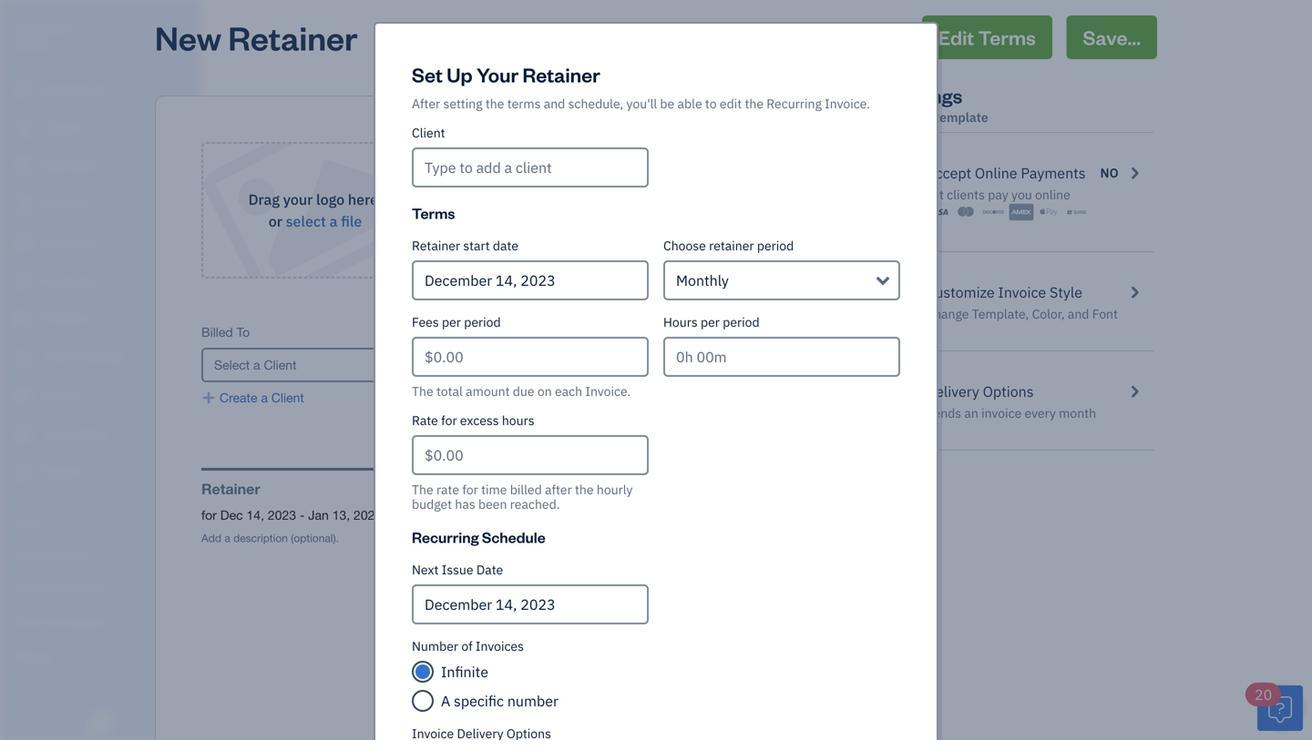Task type: locate. For each thing, give the bounding box(es) containing it.
payments
[[1021, 164, 1086, 183]]

1 vertical spatial edit terms button
[[393, 508, 468, 524]]

1 vertical spatial of
[[461, 638, 473, 655]]

0 horizontal spatial a
[[261, 390, 268, 406]]

1 vertical spatial settings
[[14, 648, 55, 663]]

0 vertical spatial the
[[412, 383, 433, 400]]

terms for new retainer
[[978, 24, 1036, 50]]

of for number
[[461, 638, 473, 655]]

reached.
[[510, 496, 560, 513]]

1 vertical spatial and
[[1068, 306, 1089, 323]]

save… button
[[1067, 15, 1157, 59]]

1 horizontal spatial edit terms
[[938, 24, 1036, 50]]

0 vertical spatial recurring
[[767, 95, 822, 112]]

the right edit
[[745, 95, 764, 112]]

edit terms down rate
[[408, 508, 468, 523]]

for
[[888, 109, 907, 126]]

0 vertical spatial chevronright image
[[1126, 282, 1143, 303]]

1 horizontal spatial and
[[544, 95, 565, 112]]

terms
[[978, 24, 1036, 50], [412, 203, 455, 223], [433, 508, 468, 523]]

period up 12/14/2023 button
[[464, 314, 501, 331]]

0 vertical spatial issue
[[445, 325, 475, 340]]

the for time
[[575, 482, 594, 498]]

and inside set up your retainer after setting the terms and schedule, you'll be able to edit the recurring invoice.
[[544, 95, 565, 112]]

client down after
[[412, 124, 445, 141]]

visa image
[[926, 203, 951, 221]]

1 vertical spatial number
[[412, 638, 458, 655]]

set
[[412, 62, 443, 87]]

your
[[477, 62, 519, 87]]

a right add
[[629, 612, 635, 627]]

edit for retainer
[[408, 508, 430, 523]]

payment image
[[12, 234, 34, 252]]

-
[[300, 508, 305, 523]]

recurring up 'next issue date'
[[412, 528, 479, 547]]

date
[[493, 237, 519, 254]]

the
[[486, 95, 504, 112], [745, 95, 764, 112], [575, 482, 594, 498]]

edit terms for retainer
[[408, 508, 468, 523]]

customize invoice style
[[926, 283, 1083, 302]]

2 horizontal spatial for
[[462, 482, 478, 498]]

online
[[975, 164, 1018, 183]]

1 horizontal spatial invoice.
[[825, 95, 870, 112]]

of inside date of issue 12/14/2023
[[430, 325, 441, 340]]

2 vertical spatial and
[[44, 581, 63, 596]]

apple pay image
[[1037, 203, 1061, 221]]

edit up add a description (optional). text field
[[408, 508, 430, 523]]

0 vertical spatial due
[[760, 325, 783, 340]]

14,
[[247, 508, 264, 523]]

to
[[237, 325, 250, 340]]

owner
[[15, 36, 51, 51]]

recurring right edit
[[767, 95, 822, 112]]

style
[[1050, 283, 1083, 302]]

Invoice issue date in MM/DD/YYYY format text field
[[412, 585, 649, 625]]

period up retainer period field
[[757, 237, 794, 254]]

billed
[[510, 482, 542, 498]]

0 horizontal spatial number
[[412, 638, 458, 655]]

the left rate
[[412, 482, 433, 498]]

hours per period
[[663, 314, 760, 331]]

1 horizontal spatial invoice
[[998, 283, 1046, 302]]

0 vertical spatial edit terms
[[938, 24, 1036, 50]]

1 horizontal spatial the
[[575, 482, 594, 498]]

issue inside 'set up your retainer' dialog
[[442, 562, 473, 579]]

and right 'items'
[[44, 581, 63, 596]]

period
[[757, 237, 794, 254], [464, 314, 501, 331], [723, 314, 760, 331]]

edit
[[938, 24, 974, 50], [408, 508, 430, 523]]

a for client
[[261, 390, 268, 406]]

specific
[[454, 692, 504, 711]]

chevronright image
[[1126, 162, 1143, 184]]

1 vertical spatial date
[[427, 380, 453, 396]]

per
[[442, 314, 461, 331], [701, 314, 720, 331]]

0 horizontal spatial settings
[[14, 648, 55, 663]]

edit terms button up add a description (optional). text field
[[393, 508, 468, 524]]

date down recurring schedule
[[476, 562, 503, 579]]

client inside 'set up your retainer' dialog
[[412, 124, 445, 141]]

1 horizontal spatial client
[[412, 124, 445, 141]]

new
[[155, 15, 222, 59]]

1 horizontal spatial edit terms button
[[922, 15, 1052, 59]]

the left terms
[[486, 95, 504, 112]]

money image
[[12, 387, 34, 406]]

per right hours
[[701, 314, 720, 331]]

dec
[[220, 508, 243, 523]]

0 vertical spatial invoice.
[[825, 95, 870, 112]]

1 vertical spatial edit terms
[[408, 508, 468, 523]]

chevronright image for delivery options
[[1126, 381, 1143, 403]]

the for the total amount due on each invoice.
[[412, 383, 433, 400]]

of inside 'set up your retainer' dialog
[[461, 638, 473, 655]]

the inside the rate for time billed after the hourly budget has been reached.
[[412, 482, 433, 498]]

1 vertical spatial the
[[412, 482, 433, 498]]

usd
[[789, 325, 816, 340]]

1 horizontal spatial of
[[461, 638, 473, 655]]

subtotal add a discount
[[602, 596, 690, 627]]

1 vertical spatial terms
[[412, 203, 455, 223]]

for dec 14, 2023 - jan 13, 2024
[[201, 508, 382, 523]]

0 vertical spatial of
[[430, 325, 441, 340]]

of
[[430, 325, 441, 340], [461, 638, 473, 655]]

invoice up 0000003
[[537, 325, 577, 340]]

0 horizontal spatial the
[[486, 95, 504, 112]]

period for hours per period
[[723, 314, 760, 331]]

schedule,
[[568, 95, 623, 112]]

american express image
[[1009, 203, 1034, 221]]

jan
[[308, 508, 329, 523]]

period for fees per period
[[464, 314, 501, 331]]

Reference Number text field
[[537, 397, 665, 412]]

sends
[[926, 405, 962, 422]]

of up the 12/14/2023
[[430, 325, 441, 340]]

edit terms up settings for this template
[[938, 24, 1036, 50]]

fees per period
[[412, 314, 501, 331]]

and down style
[[1068, 306, 1089, 323]]

2 vertical spatial a
[[629, 612, 635, 627]]

retainer
[[228, 15, 358, 59], [523, 62, 600, 87], [412, 237, 460, 254], [201, 481, 260, 498]]

invoice up change template, color, and font
[[998, 283, 1046, 302]]

1 horizontal spatial number
[[581, 325, 627, 340]]

the right after
[[575, 482, 594, 498]]

a
[[330, 212, 338, 231], [261, 390, 268, 406], [629, 612, 635, 627]]

0 horizontal spatial edit terms button
[[393, 508, 468, 524]]

and right terms
[[544, 95, 565, 112]]

due inside 'amount due ( usd ) $0.00'
[[760, 325, 783, 340]]

issue inside date of issue 12/14/2023
[[445, 325, 475, 340]]

be
[[660, 95, 675, 112]]

1 vertical spatial invoice
[[537, 325, 577, 340]]

1 vertical spatial issue
[[442, 562, 473, 579]]

settings for settings
[[14, 648, 55, 663]]

a inside subtotal add a discount
[[629, 612, 635, 627]]

select
[[286, 212, 326, 231]]

)
[[816, 325, 819, 340]]

0 vertical spatial settings
[[888, 82, 963, 108]]

date up the 12/14/2023
[[400, 325, 427, 340]]

0 horizontal spatial edit terms
[[408, 508, 468, 523]]

1 horizontal spatial settings
[[888, 82, 963, 108]]

per right fees
[[442, 314, 461, 331]]

client right the 'create'
[[271, 390, 304, 406]]

due
[[760, 325, 783, 340], [400, 380, 423, 396]]

0 vertical spatial edit
[[938, 24, 974, 50]]

customize
[[926, 283, 995, 302]]

number
[[581, 325, 627, 340], [412, 638, 458, 655]]

0 vertical spatial edit terms button
[[922, 15, 1052, 59]]

1 vertical spatial recurring
[[412, 528, 479, 547]]

project image
[[12, 311, 34, 329]]

this
[[910, 109, 932, 126]]

amount due ( usd ) $0.00
[[711, 325, 819, 376]]

0 horizontal spatial of
[[430, 325, 441, 340]]

choose
[[663, 237, 706, 254]]

edit terms button up settings for this template
[[922, 15, 1052, 59]]

invoice. left the for
[[825, 95, 870, 112]]

Client text field
[[414, 149, 647, 186]]

2 the from the top
[[412, 482, 433, 498]]

number of invoices
[[412, 638, 524, 655]]

a inside "button"
[[261, 390, 268, 406]]

1 the from the top
[[412, 383, 433, 400]]

schedule
[[482, 528, 546, 547]]

0 horizontal spatial and
[[44, 581, 63, 596]]

edit up settings for this template
[[938, 24, 974, 50]]

0 vertical spatial for
[[441, 412, 457, 429]]

date
[[400, 325, 427, 340], [427, 380, 453, 396], [476, 562, 503, 579]]

settings for this template
[[888, 82, 988, 126]]

1 vertical spatial a
[[261, 390, 268, 406]]

2 per from the left
[[701, 314, 720, 331]]

invoice
[[998, 283, 1046, 302], [537, 325, 577, 340]]

1 chevronright image from the top
[[1126, 282, 1143, 303]]

1 vertical spatial edit
[[408, 508, 430, 523]]

0 horizontal spatial edit
[[408, 508, 430, 523]]

new retainer
[[155, 15, 358, 59]]

add
[[602, 612, 625, 627]]

settings up this
[[888, 82, 963, 108]]

you
[[1012, 186, 1032, 203]]

invoice. right each
[[585, 383, 631, 400]]

a for file
[[330, 212, 338, 231]]

of up the infinite on the left bottom of page
[[461, 638, 473, 655]]

1 horizontal spatial per
[[701, 314, 720, 331]]

create a client
[[220, 390, 304, 406]]

1 horizontal spatial a
[[330, 212, 338, 231]]

change
[[926, 306, 969, 323]]

1 vertical spatial due
[[400, 380, 423, 396]]

0 horizontal spatial due
[[400, 380, 423, 396]]

Hours per period text field
[[663, 337, 900, 377]]

0 vertical spatial terms
[[978, 24, 1036, 50]]

due left (
[[760, 325, 783, 340]]

0 horizontal spatial client
[[271, 390, 304, 406]]

accept online payments
[[926, 164, 1086, 183]]

2 chevronright image from the top
[[1126, 381, 1143, 403]]

0 vertical spatial and
[[544, 95, 565, 112]]

settings
[[888, 82, 963, 108], [14, 648, 55, 663]]

discover image
[[981, 203, 1006, 221]]

client image
[[12, 119, 34, 138]]

settings down bank
[[14, 648, 55, 663]]

issue up 12/14/2023 button
[[445, 325, 475, 340]]

client inside "button"
[[271, 390, 304, 406]]

0 horizontal spatial invoice
[[537, 325, 577, 340]]

a left file at left top
[[330, 212, 338, 231]]

due up rate
[[400, 380, 423, 396]]

0 vertical spatial client
[[412, 124, 445, 141]]

1 vertical spatial chevronright image
[[1126, 381, 1143, 403]]

2 vertical spatial terms
[[433, 508, 468, 523]]

0 vertical spatial date
[[400, 325, 427, 340]]

settings link
[[5, 641, 195, 673]]

2 vertical spatial date
[[476, 562, 503, 579]]

settings inside 'settings' link
[[14, 648, 55, 663]]

bank
[[14, 615, 40, 630]]

the left total
[[412, 383, 433, 400]]

1 vertical spatial for
[[462, 482, 478, 498]]

0 vertical spatial number
[[581, 325, 627, 340]]

2 vertical spatial for
[[201, 508, 217, 523]]

after
[[412, 95, 440, 112]]

1 horizontal spatial due
[[760, 325, 783, 340]]

start
[[463, 237, 490, 254]]

members
[[45, 547, 93, 562]]

estimate image
[[12, 158, 34, 176]]

2 horizontal spatial a
[[629, 612, 635, 627]]

a specific number
[[441, 692, 559, 711]]

1 vertical spatial client
[[271, 390, 304, 406]]

0 horizontal spatial invoice.
[[585, 383, 631, 400]]

0 horizontal spatial per
[[442, 314, 461, 331]]

0 vertical spatial invoice
[[998, 283, 1046, 302]]

1 horizontal spatial for
[[441, 412, 457, 429]]

1 per from the left
[[442, 314, 461, 331]]

save…
[[1083, 24, 1141, 50]]

settings inside settings for this template
[[888, 82, 963, 108]]

edit for new retainer
[[938, 24, 974, 50]]

1 horizontal spatial recurring
[[767, 95, 822, 112]]

number up the infinite on the left bottom of page
[[412, 638, 458, 655]]

amount
[[466, 383, 510, 400]]

hourly
[[597, 482, 633, 498]]

recurring inside set up your retainer after setting the terms and schedule, you'll be able to edit the recurring invoice.
[[767, 95, 822, 112]]

1 horizontal spatial edit
[[938, 24, 974, 50]]

recurring schedule
[[412, 528, 546, 547]]

due date
[[400, 380, 453, 396]]

1 vertical spatial invoice.
[[585, 383, 631, 400]]

period left (
[[723, 314, 760, 331]]

select a file
[[286, 212, 362, 231]]

the inside the rate for time billed after the hourly budget has been reached.
[[575, 482, 594, 498]]

apps
[[14, 514, 41, 529]]

and
[[544, 95, 565, 112], [1068, 306, 1089, 323], [44, 581, 63, 596]]

0 vertical spatial a
[[330, 212, 338, 231]]

2023
[[268, 508, 296, 523]]

the for the rate for time billed after the hourly budget has been reached.
[[412, 482, 433, 498]]

report image
[[12, 464, 34, 482]]

a right the 'create'
[[261, 390, 268, 406]]

invoice image
[[12, 196, 34, 214]]

dashboard image
[[12, 81, 34, 99]]

issue right next
[[442, 562, 473, 579]]

number up 0000003 button
[[581, 325, 627, 340]]

retainer inside set up your retainer after setting the terms and schedule, you'll be able to edit the recurring invoice.
[[523, 62, 600, 87]]

chevronright image
[[1126, 282, 1143, 303], [1126, 381, 1143, 403]]

date up rate
[[427, 380, 453, 396]]



Task type: vqa. For each thing, say whether or not it's contained in the screenshot.
Maria's Company
no



Task type: describe. For each thing, give the bounding box(es) containing it.
due
[[513, 383, 535, 400]]

period for choose retainer period
[[757, 237, 794, 254]]

add a discount button
[[602, 612, 690, 628]]

font
[[1092, 306, 1118, 323]]

billed to
[[201, 325, 250, 340]]

number
[[507, 692, 559, 711]]

discount
[[639, 612, 690, 627]]

number of invoices option group
[[412, 662, 900, 713]]

delivery
[[926, 382, 979, 401]]

chart image
[[12, 426, 34, 444]]

Fees per period text field
[[412, 337, 649, 377]]

options
[[983, 382, 1034, 401]]

0 horizontal spatial for
[[201, 508, 217, 523]]

bank connections link
[[5, 607, 195, 639]]

invoice number 0000003
[[537, 325, 627, 356]]

per for fees
[[442, 314, 461, 331]]

billed
[[201, 325, 233, 340]]

choose retainer period
[[663, 237, 794, 254]]

timer image
[[12, 349, 34, 367]]

after
[[545, 482, 572, 498]]

of for date
[[430, 325, 441, 340]]

12/14/2023
[[400, 341, 465, 356]]

next
[[412, 562, 439, 579]]

apps link
[[5, 506, 195, 538]]

hours
[[502, 412, 535, 429]]

set up your retainer after setting the terms and schedule, you'll be able to edit the recurring invoice.
[[412, 62, 870, 112]]

main element
[[0, 0, 246, 741]]

rate
[[412, 412, 438, 429]]

budget
[[412, 496, 452, 513]]

connections
[[42, 615, 107, 630]]

amount
[[711, 325, 756, 340]]

on
[[538, 383, 552, 400]]

fees
[[412, 314, 439, 331]]

hours
[[663, 314, 698, 331]]

accept
[[926, 164, 972, 183]]

0000003
[[537, 341, 586, 356]]

setting
[[443, 95, 483, 112]]

let clients pay you online
[[926, 186, 1071, 203]]

Start date in MM/DD/YYYY format text field
[[412, 261, 649, 301]]

edit terms button for new retainer
[[922, 15, 1052, 59]]

cancel button
[[815, 15, 911, 59]]

mastercard image
[[954, 203, 978, 221]]

for inside the rate for time billed after the hourly budget has been reached.
[[462, 482, 478, 498]]

total
[[436, 383, 463, 400]]

edit
[[720, 95, 742, 112]]

let
[[926, 186, 944, 203]]

date of issue 12/14/2023
[[400, 325, 475, 356]]

delivery options
[[926, 382, 1034, 401]]

invoices
[[476, 638, 524, 655]]

month
[[1059, 405, 1096, 422]]

plus image
[[201, 390, 216, 406]]

a
[[441, 692, 450, 711]]

items
[[14, 581, 42, 596]]

set up your retainer dialog
[[0, 0, 1312, 741]]

date inside date of issue 12/14/2023
[[400, 325, 427, 340]]

been
[[478, 496, 507, 513]]

$0.00
[[737, 338, 819, 376]]

number inside 'set up your retainer' dialog
[[412, 638, 458, 655]]

bank connections
[[14, 615, 107, 630]]

create
[[220, 390, 257, 406]]

settings for settings for this template
[[888, 82, 963, 108]]

paintbrush image
[[899, 282, 915, 303]]

an
[[965, 405, 979, 422]]

template,
[[972, 306, 1029, 323]]

2 horizontal spatial the
[[745, 95, 764, 112]]

Add a description (optional). text field
[[201, 531, 634, 546]]

terms for retainer
[[433, 508, 468, 523]]

2024
[[354, 508, 382, 523]]

Retainer period field
[[663, 261, 900, 301]]

retainer
[[709, 237, 754, 254]]

next issue date
[[412, 562, 503, 579]]

invoice inside the invoice number 0000003
[[537, 325, 577, 340]]

team
[[14, 547, 42, 562]]

company
[[15, 17, 71, 34]]

chevronright image for customize invoice style
[[1126, 282, 1143, 303]]

0 horizontal spatial recurring
[[412, 528, 479, 547]]

time
[[481, 482, 507, 498]]

date inside 'set up your retainer' dialog
[[476, 562, 503, 579]]

Rate for excess hours text field
[[412, 436, 649, 476]]

color,
[[1032, 306, 1065, 323]]

retainer start date
[[412, 237, 519, 254]]

services
[[66, 581, 110, 596]]

invoice. inside set up your retainer after setting the terms and schedule, you'll be able to edit the recurring invoice.
[[825, 95, 870, 112]]

bank image
[[1064, 203, 1089, 221]]

pay
[[988, 186, 1009, 203]]

the for retainer
[[486, 95, 504, 112]]

the total amount due on each invoice.
[[412, 383, 631, 400]]

the rate for time billed after the hourly budget has been reached.
[[412, 482, 633, 513]]

per for hours
[[701, 314, 720, 331]]

edit terms for new retainer
[[938, 24, 1036, 50]]

company owner
[[15, 17, 71, 51]]

has
[[455, 496, 475, 513]]

0000003 button
[[537, 341, 669, 357]]

team members
[[14, 547, 93, 562]]

2 horizontal spatial and
[[1068, 306, 1089, 323]]

no
[[1100, 164, 1119, 181]]

every
[[1025, 405, 1056, 422]]

freshbooks image
[[86, 712, 115, 734]]

expense image
[[12, 272, 34, 291]]

able
[[678, 95, 702, 112]]

terms inside 'set up your retainer' dialog
[[412, 203, 455, 223]]

up
[[447, 62, 473, 87]]

edit terms button for retainer
[[393, 508, 468, 524]]

file
[[341, 212, 362, 231]]

rate
[[436, 482, 459, 498]]

excess
[[460, 412, 499, 429]]

number inside the invoice number 0000003
[[581, 325, 627, 340]]

monthly
[[676, 271, 729, 290]]

team members link
[[5, 539, 195, 571]]

subtotal
[[642, 596, 690, 611]]

cancel
[[831, 24, 895, 50]]

and inside main element
[[44, 581, 63, 596]]



